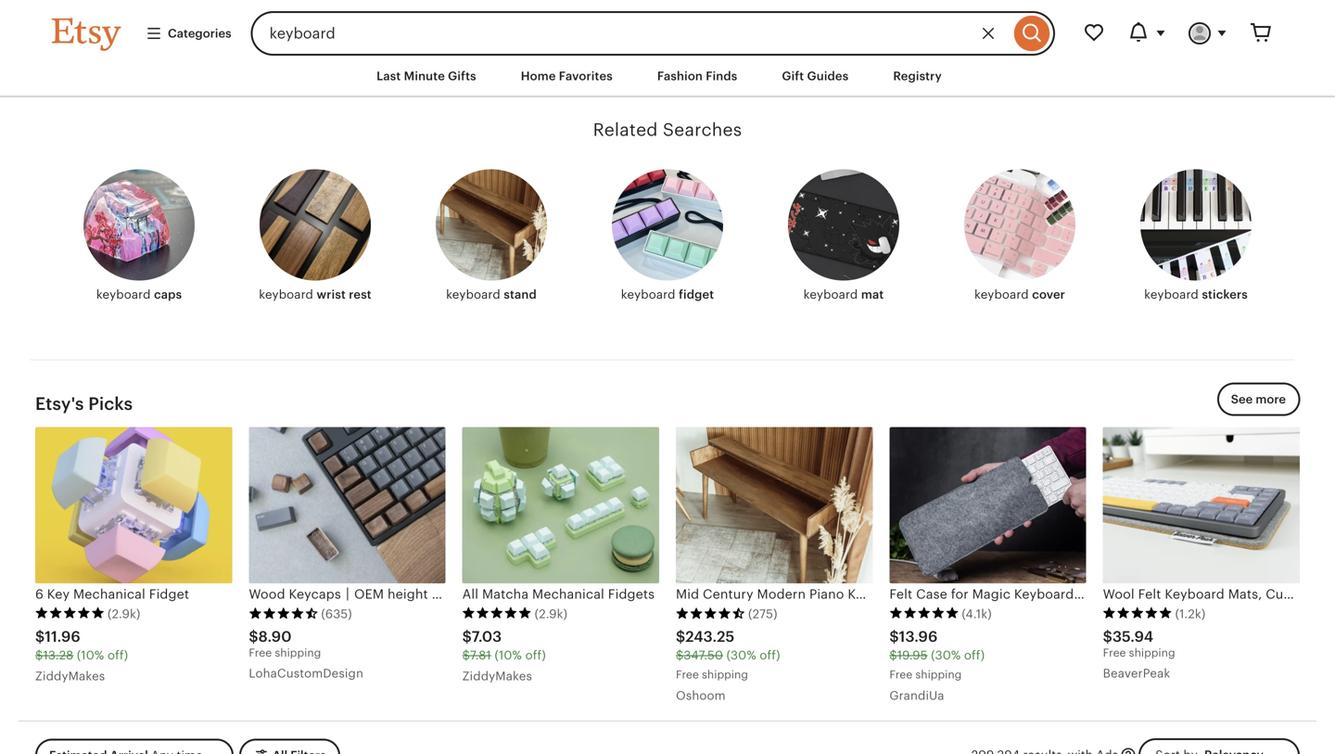 Task type: vqa. For each thing, say whether or not it's contained in the screenshot.
the left (2.9k)
yes



Task type: describe. For each thing, give the bounding box(es) containing it.
finds
[[706, 69, 738, 83]]

off) for 7.03
[[526, 648, 546, 662]]

$ 8.90 free shipping lohacustomdesign
[[249, 628, 364, 681]]

minute
[[404, 69, 445, 83]]

off) for 243.25
[[760, 648, 781, 662]]

5 out of 5 stars image for 13.96
[[890, 607, 959, 620]]

favorites
[[559, 69, 613, 83]]

fidgets
[[608, 587, 655, 602]]

fidget
[[679, 287, 714, 301]]

keyboard for keyboard stand
[[446, 287, 501, 301]]

free inside $ 8.90 free shipping lohacustomdesign
[[249, 646, 272, 659]]

free inside $ 243.25 $ 347.50 (30% off) free shipping oshoom
[[676, 668, 699, 681]]

keyboard for keyboard fidget
[[621, 287, 676, 301]]

4.5 out of 5 stars image for 8.90
[[249, 607, 318, 620]]

all matcha mechanical fidgets
[[463, 587, 655, 602]]

$ 243.25 $ 347.50 (30% off) free shipping oshoom
[[676, 628, 781, 703]]

stickers
[[1203, 287, 1248, 301]]

fashion finds
[[658, 69, 738, 83]]

$ 13.96 $ 19.95 (30% off) free shipping grandiua
[[890, 628, 985, 703]]

all
[[463, 587, 479, 602]]

(10% for 11.96
[[77, 648, 104, 662]]

searches
[[663, 120, 742, 140]]

8.90
[[258, 628, 292, 645]]

etsy's
[[35, 394, 84, 414]]

fashion finds link
[[644, 59, 752, 93]]

see
[[1232, 392, 1253, 406]]

key
[[47, 587, 70, 602]]

mechanical for 11.96
[[73, 587, 146, 602]]

fidget
[[149, 587, 189, 602]]

$ up 347.50
[[676, 628, 686, 645]]

free inside $ 35.94 free shipping beaverpeak
[[1103, 646, 1127, 659]]

(1.2k)
[[1176, 607, 1206, 621]]

categories banner
[[19, 0, 1317, 56]]

(635)
[[321, 607, 352, 621]]

$ up oshoom
[[676, 648, 684, 662]]

grandiua
[[890, 689, 945, 703]]

see more link
[[1218, 383, 1300, 416]]

shipping inside $ 243.25 $ 347.50 (30% off) free shipping oshoom
[[702, 668, 749, 681]]

felt case for magic keyboard, felt sleeve for wireless magic keyboard, felt bag for apple keyboard, cover for apple keyboard touch id image
[[890, 427, 1087, 584]]

4.5 out of 5 stars image for 243.25
[[676, 607, 746, 620]]

registry
[[894, 69, 942, 83]]

11.96
[[45, 628, 81, 645]]

ziddymakes for 7.03
[[463, 669, 532, 683]]

19.95
[[898, 648, 928, 662]]

gifts
[[448, 69, 477, 83]]

more
[[1256, 392, 1287, 406]]

Search for anything text field
[[251, 11, 1010, 56]]

$ inside $ 35.94 free shipping beaverpeak
[[1103, 628, 1113, 645]]

shipping inside $ 8.90 free shipping lohacustomdesign
[[275, 646, 321, 659]]

7.03
[[472, 628, 502, 645]]

off) for 11.96
[[108, 648, 128, 662]]

keyboard for keyboard cover
[[975, 287, 1029, 301]]

oshoom
[[676, 689, 726, 703]]

last minute gifts link
[[363, 59, 490, 93]]

categories
[[168, 26, 232, 40]]

$ down "all"
[[463, 648, 470, 662]]

guides
[[808, 69, 849, 83]]

keyboard fidget
[[621, 287, 714, 301]]

6
[[35, 587, 44, 602]]

(4.1k)
[[962, 607, 992, 621]]

mid century modern piano keyboard stand, kids piano stand, piano keyboard table image
[[676, 427, 873, 584]]

keyboard for keyboard wrist rest
[[259, 287, 314, 301]]

stand
[[504, 287, 537, 301]]

lohacustomdesign
[[249, 667, 364, 681]]

keyboard caps
[[96, 287, 182, 301]]

keyboard cover
[[975, 287, 1066, 301]]

$ 11.96 $ 13.28 (10% off) ziddymakes
[[35, 628, 128, 683]]



Task type: locate. For each thing, give the bounding box(es) containing it.
keyboard for keyboard caps
[[96, 287, 151, 301]]

2 mechanical from the left
[[532, 587, 605, 602]]

4.5 out of 5 stars image
[[249, 607, 318, 620], [676, 607, 746, 620]]

5 out of 5 stars image up 35.94
[[1103, 607, 1173, 620]]

4 5 out of 5 stars image from the left
[[1103, 607, 1173, 620]]

347.50
[[684, 648, 724, 662]]

last
[[377, 69, 401, 83]]

related
[[593, 120, 658, 140]]

wood keycaps｜oem height keycap for comfortable touch, including arrow, spacebar, esc, iso enter, wasd, etc. custom mechanical keyboard image
[[249, 427, 446, 584]]

$ up grandiua
[[890, 648, 898, 662]]

4.5 out of 5 stars image up 8.90
[[249, 607, 318, 620]]

0 horizontal spatial ziddymakes
[[35, 669, 105, 683]]

picks
[[88, 394, 133, 414]]

7 keyboard from the left
[[1145, 287, 1199, 301]]

1 5 out of 5 stars image from the left
[[35, 607, 105, 620]]

6 key mechanical fidget image
[[35, 427, 232, 584]]

5 keyboard from the left
[[804, 287, 858, 301]]

ziddymakes down 13.28
[[35, 669, 105, 683]]

2 (10% from the left
[[495, 648, 522, 662]]

None search field
[[251, 11, 1056, 56]]

0 horizontal spatial mechanical
[[73, 587, 146, 602]]

(275)
[[749, 607, 778, 621]]

keyboard for keyboard mat
[[804, 287, 858, 301]]

menu bar containing last minute gifts
[[19, 56, 1317, 98]]

$ 35.94 free shipping beaverpeak
[[1103, 628, 1176, 681]]

243.25
[[686, 628, 735, 645]]

1 horizontal spatial (30%
[[931, 648, 961, 662]]

ziddymakes
[[35, 669, 105, 683], [463, 669, 532, 683]]

2 ziddymakes from the left
[[463, 669, 532, 683]]

free up oshoom
[[676, 668, 699, 681]]

keyboard mat
[[804, 287, 884, 301]]

none search field inside categories banner
[[251, 11, 1056, 56]]

ziddymakes inside $ 11.96 $ 13.28 (10% off) ziddymakes
[[35, 669, 105, 683]]

(2.9k) down all matcha mechanical fidgets
[[535, 607, 568, 621]]

shipping inside $ 13.96 $ 19.95 (30% off) free shipping grandiua
[[916, 668, 962, 681]]

off) right the 7.81
[[526, 648, 546, 662]]

last minute gifts
[[377, 69, 477, 83]]

$ up beaverpeak
[[1103, 628, 1113, 645]]

5 out of 5 stars image up 13.96
[[890, 607, 959, 620]]

(30% down 13.96
[[931, 648, 961, 662]]

fashion
[[658, 69, 703, 83]]

etsy's picks
[[35, 394, 133, 414]]

5 out of 5 stars image for 11.96
[[35, 607, 105, 620]]

2 (30% from the left
[[931, 648, 961, 662]]

mat
[[862, 287, 884, 301]]

(2.9k)
[[108, 607, 141, 621], [535, 607, 568, 621]]

cover
[[1033, 287, 1066, 301]]

$ up the 7.81
[[463, 628, 472, 645]]

(30%
[[727, 648, 757, 662], [931, 648, 961, 662]]

4.5 out of 5 stars image up 243.25
[[676, 607, 746, 620]]

1 mechanical from the left
[[73, 587, 146, 602]]

(10%
[[77, 648, 104, 662], [495, 648, 522, 662]]

wool felt keyboard mats, custom sized keyboard mats, mechanical keyboard sound dampening, wool and cork anti-slip - made in canada image
[[1103, 427, 1300, 584]]

$ up "19.95"
[[890, 628, 899, 645]]

wrist
[[317, 287, 346, 301]]

(10% right the 7.81
[[495, 648, 522, 662]]

free down 8.90
[[249, 646, 272, 659]]

shipping inside $ 35.94 free shipping beaverpeak
[[1129, 646, 1176, 659]]

keyboard left stand
[[446, 287, 501, 301]]

7.81
[[470, 648, 492, 662]]

shipping up lohacustomdesign
[[275, 646, 321, 659]]

home favorites
[[521, 69, 613, 83]]

keyboard left wrist
[[259, 287, 314, 301]]

$ down 6
[[35, 648, 43, 662]]

6 key mechanical fidget
[[35, 587, 189, 602]]

$ up 13.28
[[35, 628, 45, 645]]

keyboard
[[96, 287, 151, 301], [259, 287, 314, 301], [446, 287, 501, 301], [621, 287, 676, 301], [804, 287, 858, 301], [975, 287, 1029, 301], [1145, 287, 1199, 301]]

related searches
[[593, 120, 742, 140]]

1 (30% from the left
[[727, 648, 757, 662]]

$
[[35, 628, 45, 645], [249, 628, 258, 645], [463, 628, 472, 645], [676, 628, 686, 645], [890, 628, 899, 645], [1103, 628, 1113, 645], [35, 648, 43, 662], [463, 648, 470, 662], [676, 648, 684, 662], [890, 648, 898, 662]]

keyboard left stickers
[[1145, 287, 1199, 301]]

5 out of 5 stars image down matcha
[[463, 607, 532, 620]]

0 horizontal spatial (30%
[[727, 648, 757, 662]]

gift guides link
[[768, 59, 863, 93]]

1 4.5 out of 5 stars image from the left
[[249, 607, 318, 620]]

home
[[521, 69, 556, 83]]

2 keyboard from the left
[[259, 287, 314, 301]]

mechanical for 7.03
[[532, 587, 605, 602]]

off) inside $ 11.96 $ 13.28 (10% off) ziddymakes
[[108, 648, 128, 662]]

off)
[[108, 648, 128, 662], [526, 648, 546, 662], [760, 648, 781, 662], [965, 648, 985, 662]]

off) inside $ 13.96 $ 19.95 (30% off) free shipping grandiua
[[965, 648, 985, 662]]

0 horizontal spatial (10%
[[77, 648, 104, 662]]

2 off) from the left
[[526, 648, 546, 662]]

shipping up grandiua
[[916, 668, 962, 681]]

all matcha mechanical fidgets image
[[463, 427, 660, 584]]

3 keyboard from the left
[[446, 287, 501, 301]]

6 keyboard from the left
[[975, 287, 1029, 301]]

5 out of 5 stars image for 7.03
[[463, 607, 532, 620]]

$ up lohacustomdesign
[[249, 628, 258, 645]]

1 keyboard from the left
[[96, 287, 151, 301]]

(30% inside $ 243.25 $ 347.50 (30% off) free shipping oshoom
[[727, 648, 757, 662]]

beaverpeak
[[1103, 667, 1171, 681]]

off) down the "(4.1k)"
[[965, 648, 985, 662]]

3 5 out of 5 stars image from the left
[[890, 607, 959, 620]]

mechanical right matcha
[[532, 587, 605, 602]]

gift
[[782, 69, 804, 83]]

1 (2.9k) from the left
[[108, 607, 141, 621]]

2 5 out of 5 stars image from the left
[[463, 607, 532, 620]]

free down 35.94
[[1103, 646, 1127, 659]]

keyboard wrist rest
[[259, 287, 372, 301]]

1 horizontal spatial mechanical
[[532, 587, 605, 602]]

keyboard left caps
[[96, 287, 151, 301]]

ziddymakes for 11.96
[[35, 669, 105, 683]]

categories button
[[132, 17, 245, 50]]

(10% right 13.28
[[77, 648, 104, 662]]

4 off) from the left
[[965, 648, 985, 662]]

caps
[[154, 287, 182, 301]]

(30% inside $ 13.96 $ 19.95 (30% off) free shipping grandiua
[[931, 648, 961, 662]]

keyboard for keyboard stickers
[[1145, 287, 1199, 301]]

free down "19.95"
[[890, 668, 913, 681]]

see more button
[[1218, 383, 1300, 416]]

(10% inside $ 11.96 $ 13.28 (10% off) ziddymakes
[[77, 648, 104, 662]]

1 horizontal spatial ziddymakes
[[463, 669, 532, 683]]

(30% for 243.25
[[727, 648, 757, 662]]

keyboard left fidget
[[621, 287, 676, 301]]

(30% for 13.96
[[931, 648, 961, 662]]

keyboard stand
[[446, 287, 537, 301]]

(2.9k) for 7.03
[[535, 607, 568, 621]]

(30% down 243.25
[[727, 648, 757, 662]]

35.94
[[1113, 628, 1154, 645]]

see more
[[1232, 392, 1287, 406]]

shipping
[[275, 646, 321, 659], [1129, 646, 1176, 659], [702, 668, 749, 681], [916, 668, 962, 681]]

free
[[249, 646, 272, 659], [1103, 646, 1127, 659], [676, 668, 699, 681], [890, 668, 913, 681]]

mechanical
[[73, 587, 146, 602], [532, 587, 605, 602]]

rest
[[349, 287, 372, 301]]

off) right 13.28
[[108, 648, 128, 662]]

(2.9k) for 11.96
[[108, 607, 141, 621]]

free inside $ 13.96 $ 19.95 (30% off) free shipping grandiua
[[890, 668, 913, 681]]

keyboard left cover
[[975, 287, 1029, 301]]

1 off) from the left
[[108, 648, 128, 662]]

1 horizontal spatial (2.9k)
[[535, 607, 568, 621]]

(2.9k) down 6 key mechanical fidget
[[108, 607, 141, 621]]

5 out of 5 stars image
[[35, 607, 105, 620], [463, 607, 532, 620], [890, 607, 959, 620], [1103, 607, 1173, 620]]

gift guides
[[782, 69, 849, 83]]

1 horizontal spatial 4.5 out of 5 stars image
[[676, 607, 746, 620]]

13.96
[[899, 628, 938, 645]]

off) for 13.96
[[965, 648, 985, 662]]

0 horizontal spatial (2.9k)
[[108, 607, 141, 621]]

shipping down 347.50
[[702, 668, 749, 681]]

4 keyboard from the left
[[621, 287, 676, 301]]

13.28
[[43, 648, 74, 662]]

keyboard left mat
[[804, 287, 858, 301]]

menu bar
[[19, 56, 1317, 98]]

ziddymakes down the 7.81
[[463, 669, 532, 683]]

$ inside $ 8.90 free shipping lohacustomdesign
[[249, 628, 258, 645]]

1 horizontal spatial (10%
[[495, 648, 522, 662]]

ziddymakes inside $ 7.03 $ 7.81 (10% off) ziddymakes
[[463, 669, 532, 683]]

(10% inside $ 7.03 $ 7.81 (10% off) ziddymakes
[[495, 648, 522, 662]]

off) inside $ 7.03 $ 7.81 (10% off) ziddymakes
[[526, 648, 546, 662]]

5 out of 5 stars image down key
[[35, 607, 105, 620]]

1 ziddymakes from the left
[[35, 669, 105, 683]]

0 horizontal spatial 4.5 out of 5 stars image
[[249, 607, 318, 620]]

3 off) from the left
[[760, 648, 781, 662]]

1 (10% from the left
[[77, 648, 104, 662]]

2 4.5 out of 5 stars image from the left
[[676, 607, 746, 620]]

(10% for 7.03
[[495, 648, 522, 662]]

keyboard stickers
[[1145, 287, 1248, 301]]

off) inside $ 243.25 $ 347.50 (30% off) free shipping oshoom
[[760, 648, 781, 662]]

home favorites link
[[507, 59, 627, 93]]

$ 7.03 $ 7.81 (10% off) ziddymakes
[[463, 628, 546, 683]]

registry link
[[880, 59, 956, 93]]

matcha
[[482, 587, 529, 602]]

off) down (275)
[[760, 648, 781, 662]]

mechanical right key
[[73, 587, 146, 602]]

shipping down 35.94
[[1129, 646, 1176, 659]]

2 (2.9k) from the left
[[535, 607, 568, 621]]



